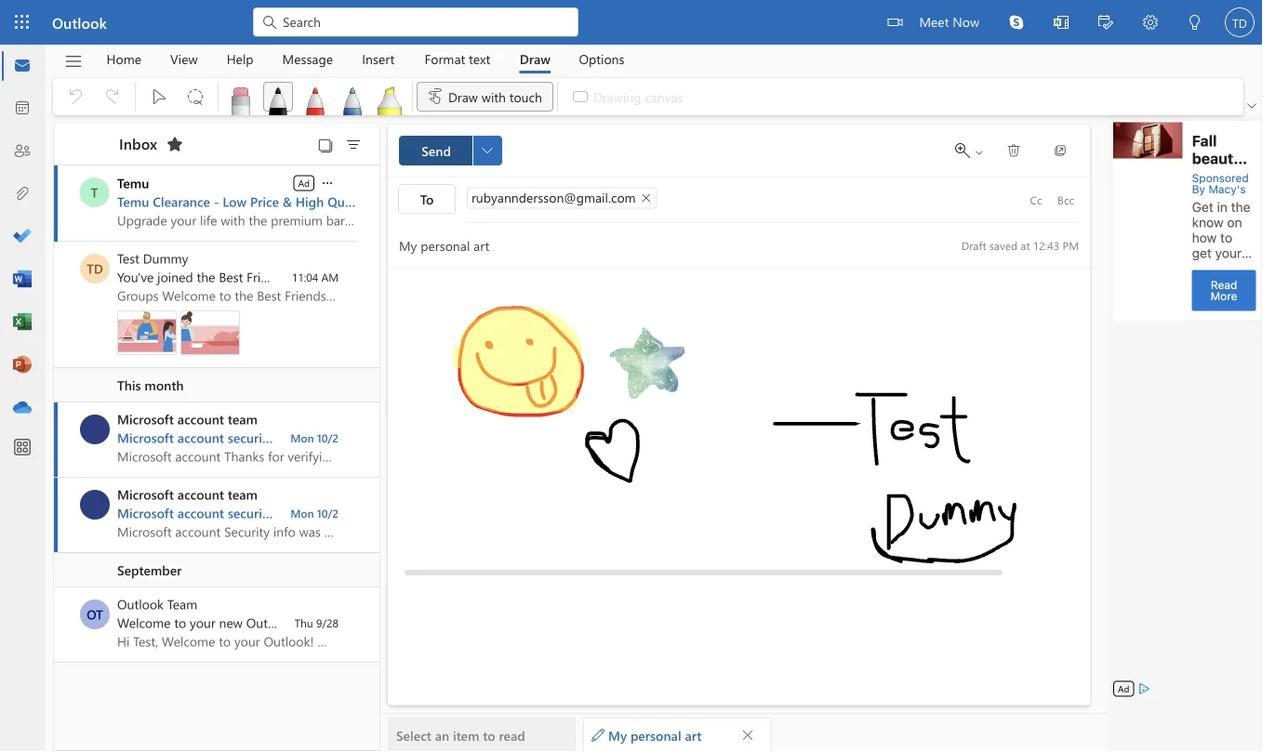 Task type: describe. For each thing, give the bounding box(es) containing it.
high
[[296, 193, 324, 210]]

1 attachment thumbnail image from the left
[[117, 311, 177, 355]]


[[166, 135, 184, 154]]

to do image
[[13, 228, 32, 247]]

draft saved at 12:43 pm
[[962, 238, 1079, 253]]

test
[[117, 250, 139, 267]]

team for was
[[228, 486, 258, 503]]

my
[[609, 727, 627, 744]]

your
[[190, 615, 216, 632]]

microsoft account team image
[[80, 415, 110, 445]]

2 microsoft from the top
[[117, 429, 174, 447]]

&
[[283, 193, 292, 210]]

bcc
[[1058, 193, 1075, 207]]

 button
[[160, 129, 190, 159]]

text
[[469, 50, 491, 67]]

thu 9/28
[[295, 616, 339, 631]]

3 microsoft from the top
[[117, 486, 174, 503]]

outlook team
[[117, 596, 197, 613]]

10/2 for was
[[317, 506, 339, 521]]

chat
[[292, 268, 318, 286]]

group
[[322, 268, 356, 286]]

 button
[[55, 46, 92, 77]]


[[320, 176, 335, 191]]

message
[[282, 50, 333, 67]]

microsoft account team for microsoft account security info was added
[[117, 486, 258, 503]]

you've joined the best friends chat group
[[117, 268, 356, 286]]

friends
[[247, 268, 288, 286]]

verification
[[304, 429, 370, 447]]

draw inside  draw with touch
[[448, 88, 478, 105]]

td image
[[1225, 7, 1255, 37]]

Search field
[[281, 12, 568, 31]]

4 microsoft from the top
[[117, 505, 174, 522]]

 button
[[1244, 97, 1261, 115]]


[[1007, 143, 1022, 158]]

security for was
[[228, 505, 274, 522]]


[[344, 136, 363, 154]]


[[1099, 15, 1114, 30]]

best
[[219, 268, 243, 286]]

send
[[422, 142, 451, 159]]

bcc button
[[1051, 185, 1081, 215]]

outlook team image
[[80, 600, 110, 630]]

options button
[[565, 45, 639, 74]]

Select a conversation checkbox
[[80, 415, 117, 445]]

format
[[425, 50, 465, 67]]

select a conversation checkbox for you've joined the best friends chat group
[[80, 254, 117, 284]]

view button
[[156, 45, 212, 74]]


[[1144, 15, 1158, 30]]

microsoft account team image
[[80, 490, 110, 520]]

outlook banner
[[0, 0, 1263, 47]]


[[186, 87, 205, 106]]

now
[[953, 13, 980, 30]]

send button
[[399, 136, 474, 166]]

microsoft account team for microsoft account security info verification
[[117, 411, 258, 428]]


[[1010, 15, 1024, 30]]

format text button
[[411, 45, 505, 74]]

help button
[[213, 45, 268, 74]]


[[1188, 15, 1203, 30]]

select a conversation checkbox for microsoft account security info was added
[[80, 490, 117, 520]]

quality
[[328, 193, 370, 210]]

insert
[[362, 50, 395, 67]]

options
[[579, 50, 625, 67]]

help
[[227, 50, 254, 67]]

files image
[[13, 185, 32, 204]]


[[426, 87, 445, 106]]


[[261, 13, 279, 32]]

you've
[[117, 268, 154, 286]]

excel image
[[13, 314, 32, 332]]

mt for microsoft account security info was added
[[85, 496, 105, 514]]

september heading
[[54, 554, 380, 588]]

message list no conversations selected list box
[[54, 166, 380, 751]]


[[742, 729, 755, 742]]

drawing tools group
[[222, 78, 409, 120]]

pm
[[1063, 238, 1079, 253]]

powerpoint image
[[13, 356, 32, 375]]

art
[[685, 727, 702, 744]]

to button
[[398, 184, 456, 214]]

thu
[[295, 616, 313, 631]]

temu clearance - low price & high quality
[[117, 193, 370, 210]]

clearance
[[153, 193, 210, 210]]

temu for temu clearance - low price & high quality
[[117, 193, 149, 210]]

am
[[321, 270, 339, 285]]

dummy
[[143, 250, 188, 267]]

new
[[219, 615, 243, 632]]

temu image
[[80, 178, 109, 207]]

outlook for outlook
[[52, 12, 107, 32]]

td
[[87, 260, 103, 277]]

with
[[482, 88, 506, 105]]

test dummy image
[[80, 254, 110, 284]]

12:43
[[1034, 238, 1060, 253]]

 button
[[313, 131, 339, 157]]

To text field
[[465, 187, 1022, 213]]

selection group
[[140, 78, 214, 112]]

 draw with touch
[[426, 87, 542, 106]]

inbox heading
[[95, 124, 190, 165]]

select an item to read button
[[388, 718, 576, 752]]

mt for microsoft account security info verification
[[85, 421, 105, 438]]

inbox
[[119, 133, 157, 153]]

people image
[[13, 142, 32, 161]]

mail image
[[13, 57, 32, 75]]



Task type: locate. For each thing, give the bounding box(es) containing it.
home
[[107, 50, 141, 67]]

saved
[[990, 238, 1018, 253]]

0 vertical spatial mt
[[85, 421, 105, 438]]

10/2 for verification
[[317, 431, 339, 446]]

this month heading
[[54, 368, 380, 403]]

microsoft account security info was added
[[117, 505, 367, 522]]

1 horizontal spatial to
[[483, 727, 496, 744]]

outlook inside message list no conversations selected list box
[[117, 596, 164, 613]]

calendar image
[[13, 100, 32, 118]]

0 vertical spatial microsoft account team
[[117, 411, 258, 428]]

1 mt from the top
[[85, 421, 105, 438]]

1 select a conversation checkbox from the top
[[80, 254, 117, 284]]

0 horizontal spatial attachment thumbnail image
[[117, 311, 177, 355]]

to
[[174, 615, 186, 632], [483, 727, 496, 744]]

info for verification
[[277, 429, 300, 447]]

message button
[[269, 45, 347, 74]]

application
[[0, 0, 1263, 752]]

read
[[499, 727, 525, 744]]

1 mon 10/2 from the top
[[291, 431, 339, 446]]


[[974, 147, 985, 158]]

0 horizontal spatial ad
[[298, 177, 310, 189]]


[[888, 15, 903, 30]]

0 vertical spatial temu
[[117, 174, 149, 192]]

the
[[197, 268, 215, 286]]

microsoft
[[117, 411, 174, 428], [117, 429, 174, 447], [117, 486, 174, 503], [117, 505, 174, 522]]

2 temu from the top
[[117, 193, 149, 210]]

outlook for outlook team
[[117, 596, 164, 613]]

to down team
[[174, 615, 186, 632]]

microsoft account team
[[117, 411, 258, 428], [117, 486, 258, 503]]

inbox 
[[119, 133, 184, 154]]

Select a conversation checkbox
[[80, 254, 117, 284], [80, 490, 117, 520], [80, 600, 117, 630]]

 my personal art
[[592, 727, 702, 744]]

 inside  popup button
[[482, 145, 493, 156]]

Message body, press Alt+F10 to exit text field
[[399, 284, 1158, 582]]

meet
[[920, 13, 949, 30]]

temu for temu
[[117, 174, 149, 192]]

mt inside microsoft account team icon
[[85, 421, 105, 438]]

Add a subject text field
[[388, 231, 945, 261]]

mon up 'was'
[[291, 431, 314, 446]]

welcome
[[117, 615, 171, 632]]

1 vertical spatial team
[[228, 486, 258, 503]]

9/28
[[316, 616, 339, 631]]

application containing outlook
[[0, 0, 1263, 752]]

temu
[[117, 174, 149, 192], [117, 193, 149, 210]]

2 mon from the top
[[291, 506, 314, 521]]

item
[[453, 727, 480, 744]]

 down td image
[[1248, 101, 1257, 111]]

security for verification
[[228, 429, 274, 447]]

t
[[91, 184, 98, 201]]

word image
[[13, 271, 32, 289]]

attachment thumbnail image up this month heading
[[181, 311, 240, 355]]

0 vertical spatial mon
[[291, 431, 314, 446]]

mon for was
[[291, 506, 314, 521]]

1 vertical spatial mon
[[291, 506, 314, 521]]

0 horizontal spatial outlook
[[52, 12, 107, 32]]

team up microsoft account security info verification on the bottom left
[[228, 411, 258, 428]]

 right send button
[[482, 145, 493, 156]]

attachment thumbnail image up this month
[[117, 311, 177, 355]]

meet now
[[920, 13, 980, 30]]

mon
[[291, 431, 314, 446], [291, 506, 314, 521]]

0 vertical spatial outlook
[[52, 12, 107, 32]]

1 vertical spatial 
[[482, 145, 493, 156]]

 button
[[319, 174, 336, 192]]


[[1248, 101, 1257, 111], [482, 145, 493, 156]]

0 vertical spatial 
[[1248, 101, 1257, 111]]

temu right t
[[117, 174, 149, 192]]

1 horizontal spatial attachment thumbnail image
[[181, 311, 240, 355]]

1 horizontal spatial 
[[1248, 101, 1257, 111]]

2 security from the top
[[228, 505, 274, 522]]

 button
[[1084, 0, 1129, 47]]

info left verification
[[277, 429, 300, 447]]

format text
[[425, 50, 491, 67]]

tab list
[[92, 45, 639, 74]]

mon left added
[[291, 506, 314, 521]]

insert button
[[348, 45, 409, 74]]

0 vertical spatial ad
[[298, 177, 310, 189]]

 inside  dropdown button
[[1248, 101, 1257, 111]]

select a conversation checkbox containing ot
[[80, 600, 117, 630]]

home button
[[93, 45, 155, 74]]

3 select a conversation checkbox from the top
[[80, 600, 117, 630]]

-
[[214, 193, 219, 210]]


[[1053, 143, 1068, 158]]

 button
[[473, 136, 502, 166]]

select a conversation checkbox containing mt
[[80, 490, 117, 520]]

to
[[420, 190, 434, 207]]

info left 'was'
[[277, 505, 300, 522]]

1 vertical spatial mt
[[85, 496, 105, 514]]

1 microsoft from the top
[[117, 411, 174, 428]]

welcome to your new outlook.com account
[[117, 615, 370, 632]]

draw button
[[506, 45, 565, 74]]

1 vertical spatial select a conversation checkbox
[[80, 490, 117, 520]]

0 horizontal spatial to
[[174, 615, 186, 632]]

was
[[304, 505, 326, 522]]

0 vertical spatial draw
[[520, 50, 551, 67]]

11:04
[[292, 270, 318, 285]]

 button
[[1173, 0, 1218, 47]]

 button
[[995, 0, 1039, 45]]

1 vertical spatial mon 10/2
[[291, 506, 339, 521]]

 for  dropdown button
[[1248, 101, 1257, 111]]

outlook
[[52, 12, 107, 32], [117, 596, 164, 613]]

outlook up welcome on the bottom
[[117, 596, 164, 613]]

 button
[[996, 136, 1033, 166]]

more apps image
[[13, 439, 32, 458]]

0 vertical spatial mon 10/2
[[291, 431, 339, 446]]

mon 10/2
[[291, 431, 339, 446], [291, 506, 339, 521]]

reading pane main content
[[381, 116, 1158, 752]]

2 mon 10/2 from the top
[[291, 506, 339, 521]]

cc
[[1031, 193, 1043, 207]]

1 horizontal spatial outlook
[[117, 596, 164, 613]]

to inside button
[[483, 727, 496, 744]]

mon 10/2 for verification
[[291, 431, 339, 446]]

11:04 am
[[292, 270, 339, 285]]


[[64, 52, 83, 71]]

mon for verification
[[291, 431, 314, 446]]

to inside message list no conversations selected list box
[[174, 615, 186, 632]]

month
[[145, 377, 184, 394]]

joined
[[157, 268, 193, 286]]

to left read at the bottom
[[483, 727, 496, 744]]

an
[[435, 727, 450, 744]]

touch
[[510, 88, 542, 105]]

 button
[[140, 82, 177, 112]]

select a conversation checkbox for welcome to your new outlook.com account
[[80, 600, 117, 630]]

select a conversation checkbox containing td
[[80, 254, 117, 284]]

1 horizontal spatial ad
[[1118, 683, 1130, 696]]

1 microsoft account team from the top
[[117, 411, 258, 428]]

 for  popup button
[[482, 145, 493, 156]]

team for verification
[[228, 411, 258, 428]]

2 attachment thumbnail image from the left
[[181, 311, 240, 355]]

mt inside microsoft account team image
[[85, 496, 105, 514]]

2 info from the top
[[277, 505, 300, 522]]

tab list containing home
[[92, 45, 639, 74]]

1 mon from the top
[[291, 431, 314, 446]]

mon 10/2 up 'was'
[[291, 431, 339, 446]]

1 security from the top
[[228, 429, 274, 447]]

10/2 down verification
[[317, 506, 339, 521]]

select
[[396, 727, 432, 744]]

0 vertical spatial to
[[174, 615, 186, 632]]

 button
[[1042, 136, 1079, 166]]

1 vertical spatial info
[[277, 505, 300, 522]]

mon 10/2 down verification
[[291, 506, 339, 521]]

draw right ""
[[448, 88, 478, 105]]

1 vertical spatial microsoft account team
[[117, 486, 258, 503]]


[[149, 87, 167, 106]]

price
[[250, 193, 279, 210]]

tab list inside application
[[92, 45, 639, 74]]

 
[[956, 143, 985, 158]]

set your advertising preferences image
[[1137, 682, 1152, 697]]

low
[[223, 193, 247, 210]]

 button
[[1129, 0, 1173, 47]]

1 vertical spatial ad
[[1118, 683, 1130, 696]]

1 info from the top
[[277, 429, 300, 447]]

1 vertical spatial security
[[228, 505, 274, 522]]

security left 'was'
[[228, 505, 274, 522]]

rubyanndersson@gmail.com
[[472, 188, 636, 206]]

 button
[[339, 131, 368, 157]]

info
[[277, 429, 300, 447], [277, 505, 300, 522]]

outlook up  at the left top of the page
[[52, 12, 107, 32]]

security down this month heading
[[228, 429, 274, 447]]

navigation pane region
[[53, 116, 252, 752]]

2 microsoft account team from the top
[[117, 486, 258, 503]]

 button
[[177, 82, 214, 112]]

onedrive image
[[13, 399, 32, 418]]

 button
[[1039, 0, 1084, 47]]

select an item to read
[[396, 727, 525, 744]]

outlook inside outlook banner
[[52, 12, 107, 32]]

mon 10/2 for was
[[291, 506, 339, 521]]

1 10/2 from the top
[[317, 431, 339, 446]]


[[317, 137, 334, 154]]

draw up touch
[[520, 50, 551, 67]]

1 vertical spatial draw
[[448, 88, 478, 105]]

2 mt from the top
[[85, 496, 105, 514]]

0 vertical spatial select a conversation checkbox
[[80, 254, 117, 284]]


[[592, 729, 605, 742]]

microsoft account team up microsoft account security info was added
[[117, 486, 258, 503]]

undo group
[[57, 78, 131, 112]]

0 horizontal spatial 
[[482, 145, 493, 156]]

attachment thumbnail image
[[117, 311, 177, 355], [181, 311, 240, 355]]

at
[[1021, 238, 1030, 253]]

draw
[[520, 50, 551, 67], [448, 88, 478, 105]]

september
[[117, 562, 182, 579]]

this
[[117, 377, 141, 394]]

cc button
[[1022, 185, 1051, 215]]

info for was
[[277, 505, 300, 522]]

added
[[330, 505, 367, 522]]

2 select a conversation checkbox from the top
[[80, 490, 117, 520]]

draw inside button
[[520, 50, 551, 67]]

1 vertical spatial temu
[[117, 193, 149, 210]]

2 team from the top
[[228, 486, 258, 503]]

microsoft account team down month
[[117, 411, 258, 428]]

1 vertical spatial outlook
[[117, 596, 164, 613]]

 search field
[[253, 0, 579, 42]]

2 vertical spatial select a conversation checkbox
[[80, 600, 117, 630]]

0 horizontal spatial draw
[[448, 88, 478, 105]]

2 10/2 from the top
[[317, 506, 339, 521]]

ad inside message list no conversations selected list box
[[298, 177, 310, 189]]

temu right temu icon
[[117, 193, 149, 210]]

left-rail-appbar navigation
[[4, 45, 41, 430]]

10/2 up 'was'
[[317, 431, 339, 446]]

team
[[167, 596, 197, 613]]

ad left set your advertising preferences icon
[[1118, 683, 1130, 696]]

message list section
[[54, 119, 380, 751]]

personal
[[631, 727, 682, 744]]

0 vertical spatial 10/2
[[317, 431, 339, 446]]

1 temu from the top
[[117, 174, 149, 192]]

0 vertical spatial team
[[228, 411, 258, 428]]

0 vertical spatial security
[[228, 429, 274, 447]]

team up microsoft account security info was added
[[228, 486, 258, 503]]

1 vertical spatial 10/2
[[317, 506, 339, 521]]

1 team from the top
[[228, 411, 258, 428]]

ad up high
[[298, 177, 310, 189]]

1 horizontal spatial draw
[[520, 50, 551, 67]]

1 vertical spatial to
[[483, 727, 496, 744]]

0 vertical spatial info
[[277, 429, 300, 447]]



Task type: vqa. For each thing, say whether or not it's contained in the screenshot.
the  button at top right
yes



